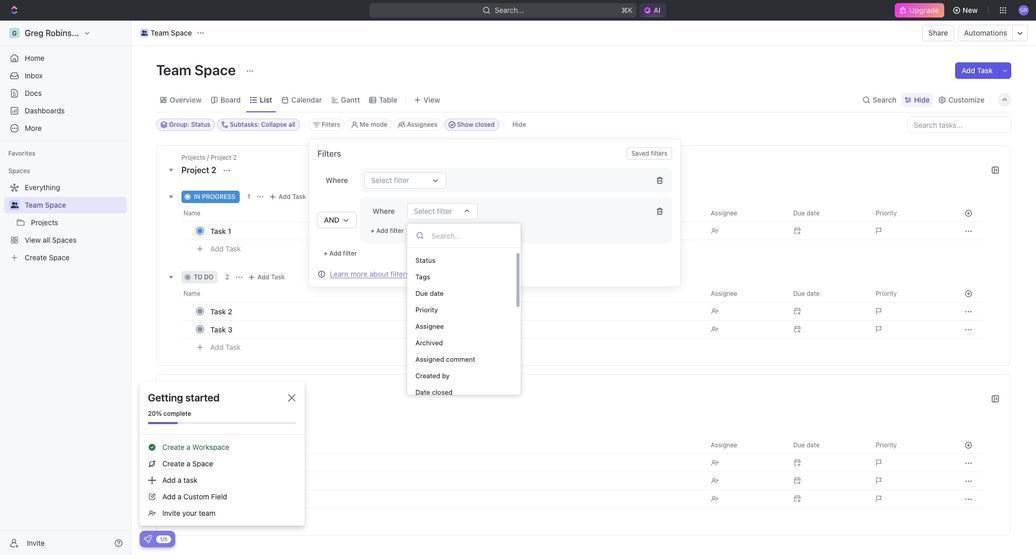 Task type: describe. For each thing, give the bounding box(es) containing it.
complete
[[163, 410, 191, 418]]

spaces
[[8, 167, 30, 175]]

learn more about filters
[[330, 269, 409, 278]]

new button
[[948, 2, 984, 19]]

filters
[[322, 121, 340, 128]]

due
[[415, 289, 428, 297]]

⌘k
[[621, 6, 632, 14]]

saved filters
[[631, 149, 668, 157]]

archived
[[415, 338, 443, 347]]

Search tasks... text field
[[908, 117, 1011, 132]]

custom
[[183, 492, 209, 501]]

getting
[[148, 392, 183, 404]]

select filter
[[414, 207, 452, 215]]

learn more about filters link
[[330, 269, 409, 278]]

create for create a workspace
[[162, 443, 185, 452]]

home
[[25, 54, 44, 62]]

0 vertical spatial team space
[[151, 28, 192, 37]]

overview link
[[168, 93, 201, 107]]

Search... text field
[[431, 228, 512, 243]]

create a workspace
[[162, 443, 229, 452]]

assignee
[[415, 322, 444, 330]]

favorites button
[[4, 147, 40, 160]]

1/5
[[160, 536, 168, 542]]

team space inside tree
[[25, 201, 66, 209]]

project 2
[[181, 165, 218, 175]]

‎task
[[210, 459, 226, 467]]

getting started
[[148, 392, 220, 404]]

0 vertical spatial + add filter
[[371, 227, 404, 235]]

space inside tree
[[45, 201, 66, 209]]

progress
[[202, 193, 235, 201]]

date
[[430, 289, 444, 297]]

team
[[199, 509, 216, 518]]

status
[[415, 256, 435, 264]]

project for project 2
[[181, 165, 209, 175]]

more
[[351, 269, 368, 278]]

inbox link
[[4, 68, 127, 84]]

1 vertical spatial 2
[[225, 273, 229, 281]]

project 1
[[181, 394, 217, 404]]

in progress
[[194, 193, 235, 201]]

priority
[[415, 305, 438, 314]]

new
[[963, 6, 978, 14]]

automations button
[[959, 25, 1012, 41]]

overview
[[170, 95, 201, 104]]

1 horizontal spatial team space link
[[138, 27, 195, 39]]

1 vertical spatial filters
[[391, 269, 409, 278]]

gantt link
[[339, 93, 360, 107]]

assignees button
[[394, 119, 442, 131]]

upgrade link
[[895, 3, 944, 18]]

dashboards link
[[4, 103, 127, 119]]

project for project 1
[[181, 394, 209, 404]]

share
[[928, 28, 948, 37]]

0 horizontal spatial + add filter
[[324, 249, 357, 257]]

workspace
[[192, 443, 229, 452]]

team inside tree
[[25, 201, 43, 209]]

onboarding checklist button image
[[144, 535, 152, 543]]

add a custom field
[[162, 492, 227, 501]]

a for task
[[178, 476, 182, 485]]

a for custom
[[178, 492, 182, 501]]

customize button
[[935, 93, 988, 107]]

0 horizontal spatial +
[[324, 249, 328, 257]]

assignees
[[407, 121, 437, 128]]

search button
[[859, 93, 900, 107]]

user group image
[[141, 30, 148, 36]]

select
[[414, 207, 435, 215]]

to
[[194, 273, 202, 281]]

1 for ‎task 1
[[228, 459, 231, 467]]

space right user group icon
[[171, 28, 192, 37]]

1 task 3 link from the top
[[208, 322, 703, 337]]

in
[[194, 193, 200, 201]]

2 task 3 link from the top
[[208, 491, 703, 506]]

‎task 1 link
[[208, 455, 703, 470]]

create a space
[[162, 459, 213, 468]]

hide inside dropdown button
[[914, 95, 930, 104]]

space down create a workspace
[[192, 459, 213, 468]]

hide button
[[508, 119, 530, 131]]

select filter button
[[407, 203, 478, 220]]

docs
[[25, 89, 42, 97]]

create for create a space
[[162, 459, 185, 468]]

list
[[260, 95, 272, 104]]

customize
[[948, 95, 985, 104]]

invite your team
[[162, 509, 216, 518]]

created by
[[415, 371, 450, 380]]

do
[[204, 273, 213, 281]]

by
[[442, 371, 450, 380]]

2 vertical spatial filter
[[343, 249, 357, 257]]

invite for invite
[[27, 538, 45, 547]]

task 3 for 2nd the task 3 link from the bottom
[[210, 325, 232, 334]]

‎task 1
[[210, 459, 231, 467]]

20%
[[148, 410, 162, 418]]

invite for invite your team
[[162, 509, 180, 518]]



Task type: vqa. For each thing, say whether or not it's contained in the screenshot.
filters to the bottom
yes



Task type: locate. For each thing, give the bounding box(es) containing it.
3 down the task 2 in the bottom left of the page
[[228, 325, 232, 334]]

2 horizontal spatial filter
[[437, 207, 452, 215]]

task 3
[[210, 325, 232, 334], [210, 495, 232, 503]]

search...
[[494, 6, 524, 14]]

1 create from the top
[[162, 443, 185, 452]]

team space right user group icon
[[151, 28, 192, 37]]

and
[[324, 215, 339, 224]]

a for space
[[186, 459, 190, 468]]

3 for 1st the task 3 link from the bottom of the page
[[228, 495, 232, 503]]

1 vertical spatial hide
[[512, 121, 526, 128]]

1 vertical spatial team space
[[156, 61, 239, 78]]

where
[[326, 176, 348, 185], [373, 207, 395, 215]]

1 vertical spatial +
[[324, 249, 328, 257]]

task 1 link
[[208, 223, 703, 238]]

2 task 3 from the top
[[210, 495, 232, 503]]

search
[[873, 95, 896, 104]]

invite inside sidebar navigation
[[27, 538, 45, 547]]

filters
[[651, 149, 668, 157], [391, 269, 409, 278]]

+
[[371, 227, 375, 235], [324, 249, 328, 257]]

0 vertical spatial hide
[[914, 95, 930, 104]]

inbox
[[25, 71, 43, 80]]

1 3 from the top
[[228, 325, 232, 334]]

hide
[[914, 95, 930, 104], [512, 121, 526, 128]]

0 horizontal spatial hide
[[512, 121, 526, 128]]

2 3 from the top
[[228, 495, 232, 503]]

hide inside button
[[512, 121, 526, 128]]

where left select
[[373, 207, 395, 215]]

team right user group image
[[25, 201, 43, 209]]

+ add filter up learn
[[324, 249, 357, 257]]

a down add a task
[[178, 492, 182, 501]]

0 vertical spatial team space link
[[138, 27, 195, 39]]

team space link inside tree
[[25, 197, 125, 213]]

0 horizontal spatial filter
[[343, 249, 357, 257]]

0 vertical spatial +
[[371, 227, 375, 235]]

assigned comment
[[415, 355, 475, 363]]

0 vertical spatial task 3
[[210, 325, 232, 334]]

0 vertical spatial invite
[[162, 509, 180, 518]]

1
[[247, 193, 250, 201], [228, 227, 231, 235], [211, 394, 215, 404], [228, 459, 231, 467]]

add a task
[[162, 476, 197, 485]]

user group image
[[11, 202, 18, 208]]

task
[[183, 476, 197, 485]]

team space tree
[[4, 179, 127, 266]]

0 vertical spatial where
[[326, 176, 348, 185]]

0 horizontal spatial invite
[[27, 538, 45, 547]]

0 vertical spatial team
[[151, 28, 169, 37]]

tags
[[415, 272, 430, 281]]

closed
[[432, 388, 453, 396]]

team space
[[151, 28, 192, 37], [156, 61, 239, 78], [25, 201, 66, 209]]

space
[[171, 28, 192, 37], [194, 61, 236, 78], [45, 201, 66, 209], [192, 459, 213, 468]]

2 for task
[[228, 307, 232, 316]]

0 horizontal spatial where
[[326, 176, 348, 185]]

0 vertical spatial 2
[[211, 165, 216, 175]]

0 vertical spatial task 3 link
[[208, 322, 703, 337]]

2 for project
[[211, 165, 216, 175]]

filter inside dropdown button
[[437, 207, 452, 215]]

about
[[369, 269, 389, 278]]

task 1
[[210, 227, 231, 235]]

1 horizontal spatial filter
[[390, 227, 404, 235]]

1 vertical spatial team
[[156, 61, 191, 78]]

1 vertical spatial invite
[[27, 538, 45, 547]]

filters right about
[[391, 269, 409, 278]]

0 horizontal spatial filters
[[391, 269, 409, 278]]

1 vertical spatial project
[[181, 394, 209, 404]]

a up create a space
[[186, 443, 190, 452]]

home link
[[4, 50, 127, 66]]

1 project from the top
[[181, 165, 209, 175]]

team up overview link
[[156, 61, 191, 78]]

task 3 link
[[208, 322, 703, 337], [208, 491, 703, 506]]

a for workspace
[[186, 443, 190, 452]]

share button
[[922, 25, 954, 41]]

where up and
[[326, 176, 348, 185]]

20% complete
[[148, 410, 191, 418]]

onboarding checklist button element
[[144, 535, 152, 543]]

2 vertical spatial team
[[25, 201, 43, 209]]

2 project from the top
[[181, 394, 209, 404]]

add task
[[962, 66, 993, 75], [279, 193, 306, 201], [210, 244, 241, 253], [257, 273, 285, 281], [210, 343, 241, 351], [210, 512, 241, 521]]

1 horizontal spatial hide
[[914, 95, 930, 104]]

1 vertical spatial 3
[[228, 495, 232, 503]]

1 horizontal spatial + add filter
[[371, 227, 404, 235]]

0 horizontal spatial team space link
[[25, 197, 125, 213]]

due date
[[415, 289, 444, 297]]

a up task
[[186, 459, 190, 468]]

1 horizontal spatial +
[[371, 227, 375, 235]]

task 3 for 1st the task 3 link from the bottom of the page
[[210, 495, 232, 503]]

space up board link
[[194, 61, 236, 78]]

project up in
[[181, 165, 209, 175]]

filter
[[437, 207, 452, 215], [390, 227, 404, 235], [343, 249, 357, 257]]

calendar link
[[289, 93, 322, 107]]

invite
[[162, 509, 180, 518], [27, 538, 45, 547]]

1 vertical spatial team space link
[[25, 197, 125, 213]]

dashboards
[[25, 106, 65, 115]]

task 3 link down task 2 link
[[208, 322, 703, 337]]

3 right field
[[228, 495, 232, 503]]

date
[[415, 388, 430, 396]]

1 for task 1
[[228, 227, 231, 235]]

+ add filter up about
[[371, 227, 404, 235]]

3 for 2nd the task 3 link from the bottom
[[228, 325, 232, 334]]

task 3 down the task 2 in the bottom left of the page
[[210, 325, 232, 334]]

2 vertical spatial team space
[[25, 201, 66, 209]]

favorites
[[8, 149, 35, 157]]

team space up the overview
[[156, 61, 239, 78]]

1 task 3 from the top
[[210, 325, 232, 334]]

date closed
[[415, 388, 453, 396]]

hide button
[[902, 93, 933, 107]]

create up create a space
[[162, 443, 185, 452]]

board
[[221, 95, 241, 104]]

a
[[186, 443, 190, 452], [186, 459, 190, 468], [178, 476, 182, 485], [178, 492, 182, 501]]

+ down and
[[324, 249, 328, 257]]

close image
[[288, 394, 295, 402]]

calendar
[[291, 95, 322, 104]]

1 vertical spatial where
[[373, 207, 395, 215]]

saved
[[631, 149, 649, 157]]

1 vertical spatial + add filter
[[324, 249, 357, 257]]

field
[[211, 492, 227, 501]]

task 3 link down ‎task 1 link
[[208, 491, 703, 506]]

filters button
[[309, 119, 345, 131]]

task 3 up "team"
[[210, 495, 232, 503]]

2 vertical spatial 2
[[228, 307, 232, 316]]

upgrade
[[909, 6, 939, 14]]

board link
[[218, 93, 241, 107]]

+ up learn more about filters link
[[371, 227, 375, 235]]

1 vertical spatial task 3 link
[[208, 491, 703, 506]]

started
[[185, 392, 220, 404]]

0 vertical spatial project
[[181, 165, 209, 175]]

filters right saved
[[651, 149, 668, 157]]

gantt
[[341, 95, 360, 104]]

a left task
[[178, 476, 182, 485]]

team
[[151, 28, 169, 37], [156, 61, 191, 78], [25, 201, 43, 209]]

your
[[182, 509, 197, 518]]

docs link
[[4, 85, 127, 102]]

1 vertical spatial create
[[162, 459, 185, 468]]

learn
[[330, 269, 349, 278]]

2 create from the top
[[162, 459, 185, 468]]

1 horizontal spatial where
[[373, 207, 395, 215]]

1 for project 1
[[211, 394, 215, 404]]

project up complete
[[181, 394, 209, 404]]

project
[[181, 165, 209, 175], [181, 394, 209, 404]]

1 vertical spatial task 3
[[210, 495, 232, 503]]

team space link
[[138, 27, 195, 39], [25, 197, 125, 213]]

team right user group icon
[[151, 28, 169, 37]]

0 vertical spatial filter
[[437, 207, 452, 215]]

task
[[977, 66, 993, 75], [292, 193, 306, 201], [210, 227, 226, 235], [226, 244, 241, 253], [271, 273, 285, 281], [210, 307, 226, 316], [210, 325, 226, 334], [226, 343, 241, 351], [210, 495, 226, 503], [226, 512, 241, 521]]

to do
[[194, 273, 213, 281]]

0 vertical spatial create
[[162, 443, 185, 452]]

create up add a task
[[162, 459, 185, 468]]

2
[[211, 165, 216, 175], [225, 273, 229, 281], [228, 307, 232, 316]]

comment
[[446, 355, 475, 363]]

table
[[379, 95, 397, 104]]

0 vertical spatial filters
[[651, 149, 668, 157]]

create
[[162, 443, 185, 452], [162, 459, 185, 468]]

team space right user group image
[[25, 201, 66, 209]]

1 horizontal spatial filters
[[651, 149, 668, 157]]

task 2
[[210, 307, 232, 316]]

sidebar navigation
[[0, 21, 131, 555]]

automations
[[964, 28, 1007, 37]]

1 vertical spatial filter
[[390, 227, 404, 235]]

1 horizontal spatial invite
[[162, 509, 180, 518]]

list link
[[258, 93, 272, 107]]

task 2 link
[[208, 304, 703, 319]]

0 vertical spatial 3
[[228, 325, 232, 334]]

space right user group image
[[45, 201, 66, 209]]



